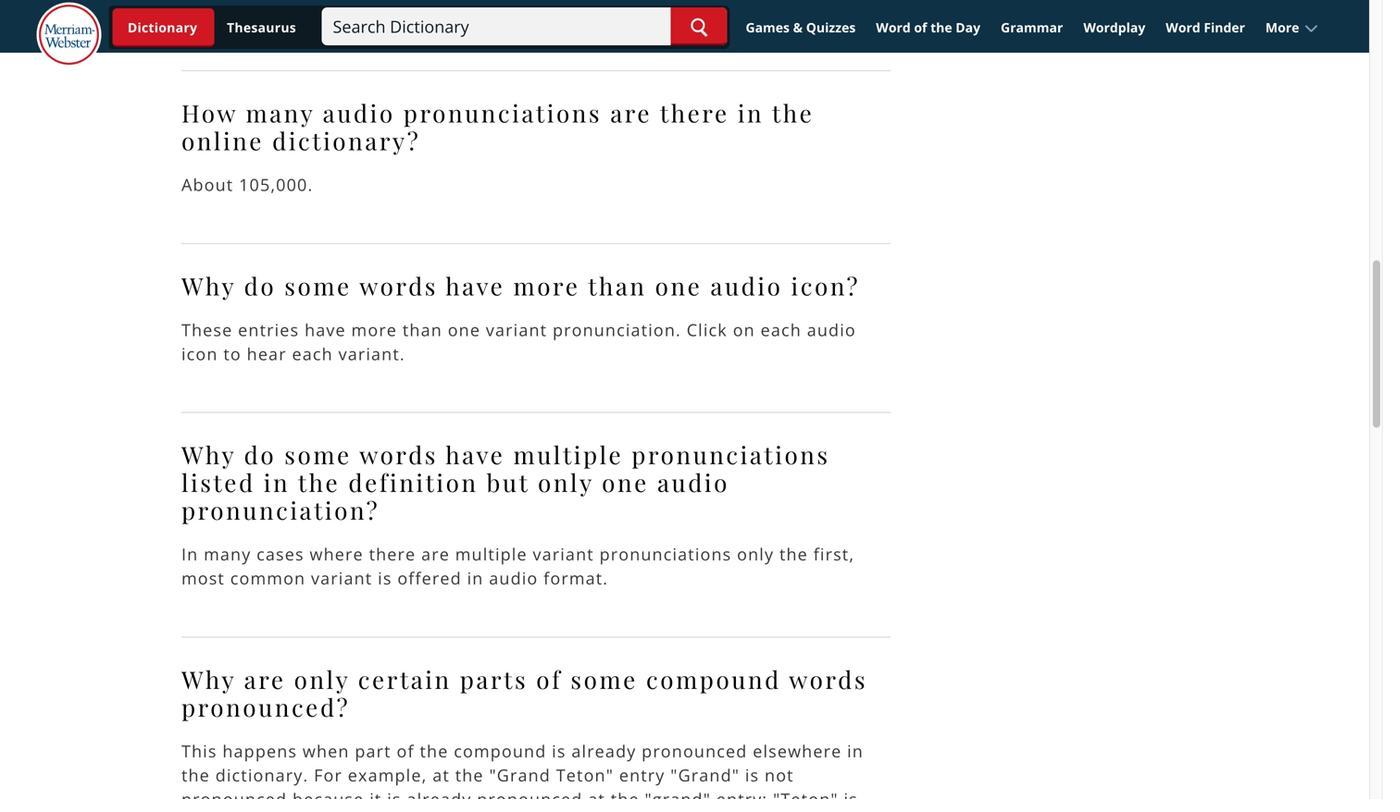 Task type: locate. For each thing, give the bounding box(es) containing it.
0 vertical spatial compound
[[646, 664, 781, 696]]

1 vertical spatial words
[[359, 439, 438, 471]]

1 horizontal spatial than
[[588, 270, 647, 302]]

toggle search dictionary/thesaurus image
[[113, 8, 214, 47]]

already
[[572, 740, 636, 763], [407, 789, 472, 800]]

cases
[[257, 543, 304, 566]]

only left first,
[[737, 543, 774, 566]]

1 vertical spatial there
[[369, 543, 416, 566]]

of inside this happens when part of the compound is already pronounced elsewhere in the dictionary. for example, at          the "grand teton" entry "grand" is not pronounced because it is already pronounced at the "grand" entry; "teton"
[[397, 740, 414, 763]]

1 vertical spatial do
[[244, 439, 276, 471]]

in many cases where there are multiple variant pronunciations only the first, most common variant is offered          in audio format.
[[181, 543, 855, 590]]

in right listed
[[264, 467, 290, 499]]

each
[[761, 319, 802, 341], [292, 343, 333, 366]]

0 horizontal spatial of
[[397, 740, 414, 763]]

are inside how many audio pronunciations are there in the online dictionary?
[[610, 97, 652, 129]]

one
[[655, 270, 702, 302], [448, 319, 481, 341], [602, 467, 649, 499]]

1 do from the top
[[244, 270, 276, 302]]

but
[[487, 467, 530, 499]]

1 vertical spatial at
[[588, 789, 605, 800]]

do up pronunciation?
[[244, 439, 276, 471]]

1 vertical spatial variant
[[533, 543, 594, 566]]

2 horizontal spatial are
[[610, 97, 652, 129]]

more up variant.
[[351, 319, 397, 341]]

is
[[378, 568, 392, 590], [552, 740, 566, 763], [745, 765, 759, 787], [387, 789, 401, 800]]

why inside the why are only certain parts of some compound words pronounced?
[[181, 664, 236, 696]]

of up the example, on the left
[[397, 740, 414, 763]]

0 horizontal spatial are
[[244, 664, 286, 696]]

why up pronunciation?
[[181, 439, 236, 471]]

2 vertical spatial of
[[397, 740, 414, 763]]

many for in
[[204, 543, 251, 566]]

1 horizontal spatial are
[[421, 543, 450, 566]]

games
[[746, 19, 790, 36]]

words
[[359, 270, 438, 302], [359, 439, 438, 471], [789, 664, 868, 696]]

why for why do some words have more than one audio icon?
[[181, 270, 236, 302]]

compound inside this happens when part of the compound is already pronounced elsewhere in the dictionary. for example, at          the "grand teton" entry "grand" is not pronounced because it is already pronounced at the "grand" entry; "teton"
[[454, 740, 547, 763]]

only
[[538, 467, 594, 499], [737, 543, 774, 566], [294, 664, 350, 696]]

do for why do some words have more than one audio icon?
[[244, 270, 276, 302]]

at
[[433, 765, 450, 787], [588, 789, 605, 800]]

1 horizontal spatial more
[[513, 270, 580, 302]]

0 vertical spatial at
[[433, 765, 450, 787]]

why inside why do some words have multiple pronunciations listed in the definition but only one audio pronunciation?
[[181, 439, 236, 471]]

there inside how many audio pronunciations are there in the online dictionary?
[[660, 97, 729, 129]]

there up offered
[[369, 543, 416, 566]]

3 why from the top
[[181, 664, 236, 696]]

offered
[[397, 568, 462, 590]]

2 vertical spatial one
[[602, 467, 649, 499]]

is up 'entry;'
[[745, 765, 759, 787]]

0 vertical spatial of
[[914, 19, 927, 36]]

0 vertical spatial some
[[284, 270, 352, 302]]

0 vertical spatial only
[[538, 467, 594, 499]]

0 horizontal spatial only
[[294, 664, 350, 696]]

0 vertical spatial already
[[572, 740, 636, 763]]

more inside the these entries have more than one variant pronunciation. click on each audio icon to hear each variant.
[[351, 319, 397, 341]]

the up the example, on the left
[[420, 740, 448, 763]]

why
[[181, 270, 236, 302], [181, 439, 236, 471], [181, 664, 236, 696]]

there inside in many cases where there are multiple variant pronunciations only the first, most common variant is offered          in audio format.
[[369, 543, 416, 566]]

1 vertical spatial why
[[181, 439, 236, 471]]

1 horizontal spatial at
[[588, 789, 605, 800]]

the left first,
[[779, 543, 808, 566]]

pronunciations inside why do some words have multiple pronunciations listed in the definition but only one audio pronunciation?
[[632, 439, 830, 471]]

dictionary?
[[272, 125, 421, 157]]

the down entry
[[611, 789, 639, 800]]

there
[[660, 97, 729, 129], [369, 543, 416, 566]]

1 vertical spatial already
[[407, 789, 472, 800]]

day
[[956, 19, 980, 36]]

1 horizontal spatial one
[[602, 467, 649, 499]]

word left finder
[[1166, 19, 1200, 36]]

part
[[355, 740, 391, 763]]

variant down why do some words have more than one audio icon?
[[486, 319, 547, 341]]

0 vertical spatial many
[[246, 97, 314, 129]]

click
[[687, 319, 728, 341]]

1 horizontal spatial compound
[[646, 664, 781, 696]]

some inside why do some words have multiple pronunciations listed in the definition but only one audio pronunciation?
[[284, 439, 352, 471]]

have
[[446, 270, 505, 302], [305, 319, 346, 341], [446, 439, 505, 471]]

more up the these entries have more than one variant pronunciation. click on each audio icon to hear each variant.
[[513, 270, 580, 302]]

there down search word icon
[[660, 97, 729, 129]]

1 vertical spatial than
[[403, 319, 442, 341]]

the
[[930, 19, 952, 36], [772, 97, 814, 129], [298, 467, 340, 499], [779, 543, 808, 566], [420, 740, 448, 763], [181, 765, 210, 787], [455, 765, 484, 787], [611, 789, 639, 800]]

0 vertical spatial are
[[610, 97, 652, 129]]

is left offered
[[378, 568, 392, 590]]

hear
[[247, 343, 287, 366]]

to
[[223, 343, 241, 366]]

in down games
[[738, 97, 764, 129]]

1 vertical spatial many
[[204, 543, 251, 566]]

do up entries
[[244, 270, 276, 302]]

pronounced down "grand
[[477, 789, 583, 800]]

2 do from the top
[[244, 439, 276, 471]]

1 vertical spatial only
[[737, 543, 774, 566]]

"grand
[[489, 765, 551, 787]]

words for more
[[359, 270, 438, 302]]

0 horizontal spatial there
[[369, 543, 416, 566]]

variant
[[486, 319, 547, 341], [533, 543, 594, 566], [311, 568, 372, 590]]

is right the it
[[387, 789, 401, 800]]

audio
[[323, 97, 395, 129], [710, 270, 783, 302], [807, 319, 856, 341], [657, 467, 730, 499], [489, 568, 538, 590]]

0 vertical spatial have
[[446, 270, 505, 302]]

0 vertical spatial than
[[588, 270, 647, 302]]

1 horizontal spatial word
[[1166, 19, 1200, 36]]

some for why do some words have more than one audio icon?
[[284, 270, 352, 302]]

pronunciations
[[403, 97, 602, 129], [632, 439, 830, 471], [600, 543, 732, 566]]

of right parts
[[536, 664, 562, 696]]

do
[[244, 270, 276, 302], [244, 439, 276, 471]]

each right on
[[761, 319, 802, 341]]

0 horizontal spatial word
[[876, 19, 911, 36]]

0 horizontal spatial one
[[448, 319, 481, 341]]

the up where
[[298, 467, 340, 499]]

0 vertical spatial each
[[761, 319, 802, 341]]

0 vertical spatial multiple
[[513, 439, 623, 471]]

1 horizontal spatial only
[[538, 467, 594, 499]]

online
[[181, 125, 264, 157]]

pronounced down dictionary.
[[181, 789, 287, 800]]

in right elsewhere
[[847, 740, 864, 763]]

in
[[738, 97, 764, 129], [264, 467, 290, 499], [467, 568, 484, 590], [847, 740, 864, 763]]

variant down where
[[311, 568, 372, 590]]

2 vertical spatial pronunciations
[[600, 543, 732, 566]]

1 horizontal spatial there
[[660, 97, 729, 129]]

why up the these
[[181, 270, 236, 302]]

at down the teton" on the left of the page
[[588, 789, 605, 800]]

where
[[310, 543, 364, 566]]

teton"
[[556, 765, 614, 787]]

2 why from the top
[[181, 439, 236, 471]]

because
[[293, 789, 364, 800]]

2 horizontal spatial one
[[655, 270, 702, 302]]

is inside in many cases where there are multiple variant pronunciations only the first, most common variant is offered          in audio format.
[[378, 568, 392, 590]]

pronunciations inside how many audio pronunciations are there in the online dictionary?
[[403, 97, 602, 129]]

than up pronunciation.
[[588, 270, 647, 302]]

variant inside the these entries have more than one variant pronunciation. click on each audio icon to hear each variant.
[[486, 319, 547, 341]]

variant up "format."
[[533, 543, 594, 566]]

in right offered
[[467, 568, 484, 590]]

the down &
[[772, 97, 814, 129]]

have for multiple
[[446, 439, 505, 471]]

do inside why do some words have multiple pronunciations listed in the definition but only one audio pronunciation?
[[244, 439, 276, 471]]

at right the example, on the left
[[433, 765, 450, 787]]

already down the example, on the left
[[407, 789, 472, 800]]

more
[[513, 270, 580, 302], [351, 319, 397, 341]]

in inside why do some words have multiple pronunciations listed in the definition but only one audio pronunciation?
[[264, 467, 290, 499]]

many up most
[[204, 543, 251, 566]]

for
[[314, 765, 343, 787]]

only right but
[[538, 467, 594, 499]]

merriam webster - established 1828 image
[[37, 2, 101, 69]]

1 vertical spatial compound
[[454, 740, 547, 763]]

1 vertical spatial some
[[284, 439, 352, 471]]

1 vertical spatial each
[[292, 343, 333, 366]]

1 horizontal spatial each
[[761, 319, 802, 341]]

word
[[876, 19, 911, 36], [1166, 19, 1200, 36]]

have for more
[[446, 270, 505, 302]]

only up when
[[294, 664, 350, 696]]

in inside in many cases where there are multiple variant pronunciations only the first, most common variant is offered          in audio format.
[[467, 568, 484, 590]]

of left day
[[914, 19, 927, 36]]

1 vertical spatial pronunciations
[[632, 439, 830, 471]]

1 word from the left
[[876, 19, 911, 36]]

most
[[181, 568, 225, 590]]

1 horizontal spatial of
[[536, 664, 562, 696]]

0 vertical spatial variant
[[486, 319, 547, 341]]

"teton"
[[773, 789, 838, 800]]

pronounced?
[[181, 691, 350, 723]]

than
[[588, 270, 647, 302], [403, 319, 442, 341]]

2 vertical spatial why
[[181, 664, 236, 696]]

word for word finder
[[1166, 19, 1200, 36]]

many inside in many cases where there are multiple variant pronunciations only the first, most common variant is offered          in audio format.
[[204, 543, 251, 566]]

only inside the why are only certain parts of some compound words pronounced?
[[294, 664, 350, 696]]

many right how
[[246, 97, 314, 129]]

0 vertical spatial pronunciations
[[403, 97, 602, 129]]

some
[[284, 270, 352, 302], [284, 439, 352, 471], [571, 664, 638, 696]]

than up variant.
[[403, 319, 442, 341]]

many inside how many audio pronunciations are there in the online dictionary?
[[246, 97, 314, 129]]

0 vertical spatial words
[[359, 270, 438, 302]]

1 vertical spatial are
[[421, 543, 450, 566]]

are inside the why are only certain parts of some compound words pronounced?
[[244, 664, 286, 696]]

multiple inside why do some words have multiple pronunciations listed in the definition but only one audio pronunciation?
[[513, 439, 623, 471]]

of
[[914, 19, 927, 36], [536, 664, 562, 696], [397, 740, 414, 763]]

why are only certain parts of some compound words pronounced?
[[181, 664, 868, 723]]

0 vertical spatial why
[[181, 270, 236, 302]]

word inside word finder link
[[1166, 19, 1200, 36]]

have inside why do some words have multiple pronunciations listed in the definition but only one audio pronunciation?
[[446, 439, 505, 471]]

each right hear
[[292, 343, 333, 366]]

how many audio pronunciations are there in the online dictionary?
[[181, 97, 814, 157]]

only inside why do some words have multiple pronunciations listed in the definition but only one audio pronunciation?
[[538, 467, 594, 499]]

audio inside why do some words have multiple pronunciations listed in the definition but only one audio pronunciation?
[[657, 467, 730, 499]]

why up this
[[181, 664, 236, 696]]

2 vertical spatial have
[[446, 439, 505, 471]]

multiple
[[513, 439, 623, 471], [455, 543, 527, 566]]

words inside the why are only certain parts of some compound words pronounced?
[[789, 664, 868, 696]]

105,000.
[[239, 174, 313, 196]]

words inside why do some words have multiple pronunciations listed in the definition but only one audio pronunciation?
[[359, 439, 438, 471]]

search word image
[[690, 18, 708, 37]]

0 horizontal spatial compound
[[454, 740, 547, 763]]

2 vertical spatial are
[[244, 664, 286, 696]]

2 horizontal spatial pronounced
[[642, 740, 747, 763]]

grammar link
[[993, 11, 1071, 44]]

variant.
[[338, 343, 405, 366]]

pronounced up "grand"
[[642, 740, 747, 763]]

1 why from the top
[[181, 270, 236, 302]]

definition
[[348, 467, 478, 499]]

1 vertical spatial have
[[305, 319, 346, 341]]

pronunciation.
[[553, 319, 681, 341]]

many
[[246, 97, 314, 129], [204, 543, 251, 566]]

dictionary.
[[215, 765, 309, 787]]

2 vertical spatial only
[[294, 664, 350, 696]]

2 vertical spatial some
[[571, 664, 638, 696]]

0 horizontal spatial pronounced
[[181, 789, 287, 800]]

0 vertical spatial there
[[660, 97, 729, 129]]

pronounced
[[642, 740, 747, 763], [181, 789, 287, 800], [477, 789, 583, 800]]

1 vertical spatial more
[[351, 319, 397, 341]]

2 word from the left
[[1166, 19, 1200, 36]]

already up the teton" on the left of the page
[[572, 740, 636, 763]]

0 horizontal spatial more
[[351, 319, 397, 341]]

merriam-webster logo link
[[37, 2, 101, 69]]

1 vertical spatial one
[[448, 319, 481, 341]]

0 vertical spatial do
[[244, 270, 276, 302]]

2 horizontal spatial only
[[737, 543, 774, 566]]

are
[[610, 97, 652, 129], [421, 543, 450, 566], [244, 664, 286, 696]]

1 vertical spatial of
[[536, 664, 562, 696]]

words for multiple
[[359, 439, 438, 471]]

pronunciations inside in many cases where there are multiple variant pronunciations only the first, most common variant is offered          in audio format.
[[600, 543, 732, 566]]

word right quizzes
[[876, 19, 911, 36]]

0 horizontal spatial than
[[403, 319, 442, 341]]

1 vertical spatial multiple
[[455, 543, 527, 566]]

2 vertical spatial words
[[789, 664, 868, 696]]

2 vertical spatial variant
[[311, 568, 372, 590]]

compound
[[646, 664, 781, 696], [454, 740, 547, 763]]



Task type: vqa. For each thing, say whether or not it's contained in the screenshot.
quordle game word lover plays daily Image
no



Task type: describe. For each thing, give the bounding box(es) containing it.
compound inside the why are only certain parts of some compound words pronounced?
[[646, 664, 781, 696]]

"grand"
[[645, 789, 711, 800]]

the down this
[[181, 765, 210, 787]]

some inside the why are only certain parts of some compound words pronounced?
[[571, 664, 638, 696]]

these
[[181, 319, 233, 341]]

the inside why do some words have multiple pronunciations listed in the definition but only one audio pronunciation?
[[298, 467, 340, 499]]

grammar
[[1001, 19, 1063, 36]]

word finder
[[1166, 19, 1245, 36]]

0 horizontal spatial at
[[433, 765, 450, 787]]

entry;
[[716, 789, 768, 800]]

this happens when part of the compound is already pronounced elsewhere in the dictionary. for example, at          the "grand teton" entry "grand" is not pronounced because it is already pronounced at the "grand" entry; "teton"          
[[181, 740, 886, 800]]

the inside in many cases where there are multiple variant pronunciations only the first, most common variant is offered          in audio format.
[[779, 543, 808, 566]]

games & quizzes
[[746, 19, 856, 36]]

the left day
[[930, 19, 952, 36]]

"grand"
[[671, 765, 740, 787]]

audio inside how many audio pronunciations are there in the online dictionary?
[[323, 97, 395, 129]]

wordplay
[[1083, 19, 1145, 36]]

format.
[[544, 568, 608, 590]]

&
[[793, 19, 803, 36]]

icon
[[181, 343, 218, 366]]

example,
[[348, 765, 427, 787]]

not
[[765, 765, 794, 787]]

is up the teton" on the left of the page
[[552, 740, 566, 763]]

this
[[181, 740, 217, 763]]

word finder link
[[1158, 11, 1254, 44]]

one inside why do some words have multiple pronunciations listed in the definition but only one audio pronunciation?
[[602, 467, 649, 499]]

0 horizontal spatial each
[[292, 343, 333, 366]]

more
[[1266, 19, 1299, 36]]

entry
[[619, 765, 665, 787]]

are inside in many cases where there are multiple variant pronunciations only the first, most common variant is offered          in audio format.
[[421, 543, 450, 566]]

multiple inside in many cases where there are multiple variant pronunciations only the first, most common variant is offered          in audio format.
[[455, 543, 527, 566]]

in inside this happens when part of the compound is already pronounced elsewhere in the dictionary. for example, at          the "grand teton" entry "grand" is not pronounced because it is already pronounced at the "grand" entry; "teton"
[[847, 740, 864, 763]]

common
[[230, 568, 306, 590]]

only inside in many cases where there are multiple variant pronunciations only the first, most common variant is offered          in audio format.
[[737, 543, 774, 566]]

word for word of the day
[[876, 19, 911, 36]]

parts
[[460, 664, 528, 696]]

1 horizontal spatial already
[[572, 740, 636, 763]]

happens
[[223, 740, 297, 763]]

first,
[[814, 543, 855, 566]]

some for why do some words have multiple pronunciations listed in the definition but only one audio pronunciation?
[[284, 439, 352, 471]]

quizzes
[[806, 19, 856, 36]]

word of the day link
[[868, 11, 989, 44]]

when
[[303, 740, 350, 763]]

in
[[181, 543, 198, 566]]

icon?
[[791, 270, 860, 302]]

games & quizzes link
[[737, 11, 864, 44]]

entries
[[238, 319, 299, 341]]

do for why do some words have multiple pronunciations listed in the definition but only one audio pronunciation?
[[244, 439, 276, 471]]

why for why do some words have multiple pronunciations listed in the definition but only one audio pronunciation?
[[181, 439, 236, 471]]

1 horizontal spatial pronounced
[[477, 789, 583, 800]]

than inside the these entries have more than one variant pronunciation. click on each audio icon to hear each variant.
[[403, 319, 442, 341]]

these entries have more than one variant pronunciation. click on each audio icon to hear each variant.
[[181, 319, 856, 366]]

audio inside in many cases where there are multiple variant pronunciations only the first, most common variant is offered          in audio format.
[[489, 568, 538, 590]]

why for why are only certain parts of some compound words pronounced?
[[181, 664, 236, 696]]

in inside how many audio pronunciations are there in the online dictionary?
[[738, 97, 764, 129]]

0 vertical spatial one
[[655, 270, 702, 302]]

finder
[[1204, 19, 1245, 36]]

the inside how many audio pronunciations are there in the online dictionary?
[[772, 97, 814, 129]]

one inside the these entries have more than one variant pronunciation. click on each audio icon to hear each variant.
[[448, 319, 481, 341]]

listed
[[181, 467, 255, 499]]

certain
[[358, 664, 451, 696]]

the left "grand
[[455, 765, 484, 787]]

on
[[733, 319, 755, 341]]

many for how
[[246, 97, 314, 129]]

why do some words have more than one audio icon?
[[181, 270, 860, 302]]

word of the day
[[876, 19, 980, 36]]

it
[[370, 789, 382, 800]]

of inside the why are only certain parts of some compound words pronounced?
[[536, 664, 562, 696]]

why do some words have multiple pronunciations listed in the definition but only one audio pronunciation?
[[181, 439, 830, 526]]

Search search field
[[322, 7, 727, 45]]

pronunciation?
[[181, 494, 380, 526]]

0 vertical spatial more
[[513, 270, 580, 302]]

how
[[181, 97, 237, 129]]

audio inside the these entries have more than one variant pronunciation. click on each audio icon to hear each variant.
[[807, 319, 856, 341]]

wordplay link
[[1075, 11, 1154, 44]]

elsewhere
[[753, 740, 842, 763]]

about
[[181, 174, 234, 196]]

0 horizontal spatial already
[[407, 789, 472, 800]]

2 horizontal spatial of
[[914, 19, 927, 36]]

more button
[[1257, 11, 1327, 44]]

about 105,000.
[[181, 174, 313, 196]]

have inside the these entries have more than one variant pronunciation. click on each audio icon to hear each variant.
[[305, 319, 346, 341]]



